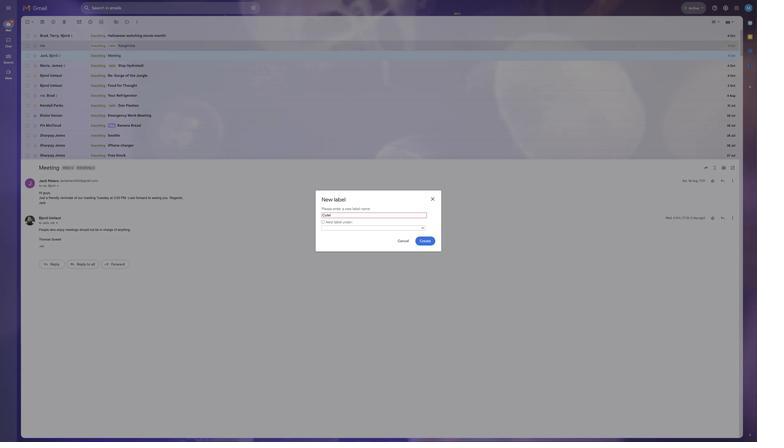 Task type: locate. For each thing, give the bounding box(es) containing it.
sharpay inside row
[[44, 170, 60, 175]]

brad
[[44, 37, 53, 42], [52, 104, 61, 108]]

2 inside jack , bjord 2
[[65, 60, 67, 64]]

1 horizontal spatial a
[[380, 230, 383, 235]]

peters
[[53, 198, 65, 203]]

2 row from the top
[[23, 45, 758, 56]]

3 sharpay from the top
[[44, 170, 60, 175]]

me , brad 2
[[44, 104, 64, 108]]

hello for dan flashes
[[121, 115, 128, 119]]

1 vertical spatial hello
[[121, 71, 128, 75]]

brad up the kendall parks
[[52, 104, 61, 108]]

,
[[53, 37, 54, 42], [65, 37, 66, 42], [53, 59, 54, 64], [55, 70, 56, 75], [50, 104, 51, 108]]

1 jones from the top
[[61, 148, 72, 153]]

0 horizontal spatial of
[[83, 218, 86, 222]]

guys,
[[48, 212, 57, 216]]

everything inside everything button
[[86, 184, 102, 189]]

2 for your
[[62, 104, 64, 108]]

2 up james
[[65, 60, 67, 64]]

terry
[[55, 37, 65, 42]]

spaces heading
[[0, 67, 19, 71]]

enter
[[370, 230, 379, 235]]

bjord up to jack
[[43, 240, 53, 244]]

bjord umlaut for food
[[44, 93, 69, 97]]

meeting up stay
[[120, 59, 134, 64]]

stay hydrated!
[[131, 71, 160, 75]]

0 horizontal spatial label
[[371, 218, 384, 225]]

2 vertical spatial sharpay
[[44, 170, 60, 175]]

umlaut up to jack
[[54, 240, 68, 244]]

to up thomas
[[43, 246, 46, 250]]

bjord umlaut down maria , james 2 on the top of the page
[[44, 82, 69, 86]]

4 inside brad , terry , bjord 4
[[78, 38, 80, 42]]

2 vertical spatial 2
[[62, 104, 64, 108]]

bjord umlaut for re:
[[44, 82, 69, 86]]

tab panel
[[23, 21, 758, 311]]

everything inside everything meeting
[[101, 60, 117, 64]]

2 hello from the top
[[121, 71, 128, 75]]

archive image
[[44, 22, 50, 27]]

umlaut up me , brad 2
[[55, 93, 69, 97]]

1 vertical spatial 2
[[71, 71, 72, 75]]

everything emergency work meeting
[[101, 126, 168, 131]]

row
[[23, 34, 758, 45], [23, 45, 758, 56], [23, 67, 758, 79], [23, 79, 758, 90], [23, 90, 758, 101], [23, 112, 758, 123], [23, 123, 758, 134], [23, 134, 758, 145], [23, 145, 758, 156], [23, 156, 758, 167]]

jones for iphone charger
[[61, 159, 72, 164]]

7 row from the top
[[23, 123, 758, 134]]

Search in emails search field
[[90, 2, 289, 16]]

jack inside hi guys, just a friendly reminder of our meeting tuesday at 2:00 pm. look forward to seeing you. regards, jack
[[43, 223, 51, 227]]

sharpay jones for iphone
[[44, 159, 72, 164]]

Please enter a new label name: field
[[358, 236, 475, 242]]

list
[[23, 193, 758, 304]]

jack down just
[[43, 223, 51, 227]]

0 vertical spatial bjord umlaut
[[44, 82, 69, 86]]

seattle
[[120, 148, 133, 153]]

0 horizontal spatial 4
[[78, 38, 80, 42]]

2 vertical spatial sharpay jones
[[44, 170, 72, 175]]

<
[[66, 199, 68, 203]]

bjord inside meeting row
[[55, 59, 64, 64]]

1 vertical spatial of
[[83, 218, 86, 222]]

umlaut for food for thought
[[55, 93, 69, 97]]

2 vertical spatial jones
[[61, 170, 72, 175]]

to jack
[[43, 246, 54, 250]]

month!
[[171, 37, 185, 42]]

1 me from the top
[[44, 48, 50, 53]]

1 sharpay jones from the top
[[44, 148, 72, 153]]

1 vertical spatial label
[[392, 230, 400, 235]]

dan flashes
[[131, 115, 154, 120]]

row containing me
[[23, 45, 758, 56]]

umlaut
[[55, 82, 69, 86], [55, 93, 69, 97], [54, 240, 68, 244]]

2 sharpay jones from the top
[[44, 159, 72, 164]]

everything your refrigerator
[[101, 104, 152, 109]]

mail navigation
[[0, 18, 19, 442]]

0 vertical spatial jones
[[61, 148, 72, 153]]

hello for kangeroos
[[121, 49, 128, 53]]

jack up thomas
[[47, 246, 54, 250]]

charger
[[134, 159, 149, 164]]

me inside the your refrigerator row
[[44, 104, 50, 108]]

everything re: gorge of the jungle
[[101, 82, 164, 86]]

1 row from the top
[[23, 34, 758, 45]]

3 hello from the top
[[121, 115, 128, 119]]

snooze image
[[98, 22, 103, 27]]

report spam image
[[57, 22, 62, 27]]

meet heading
[[0, 85, 19, 89]]

everything inside everything halloween watching movie month!
[[101, 38, 117, 42]]

, for brad
[[50, 104, 51, 108]]

brad left terry at the left top of the page
[[44, 37, 53, 42]]

jackpeters260@gmail.com
[[68, 199, 108, 203]]

friendly
[[54, 218, 66, 222]]

0 vertical spatial 2
[[65, 60, 67, 64]]

2 jones from the top
[[61, 159, 72, 164]]

0 vertical spatial meeting
[[120, 59, 134, 64]]

2
[[65, 60, 67, 64], [71, 71, 72, 75], [62, 104, 64, 108]]

jack up maria
[[44, 59, 53, 64]]

tab panel containing brad
[[23, 21, 758, 311]]

sharpay
[[44, 148, 60, 153], [44, 159, 60, 164], [44, 170, 60, 175]]

2 horizontal spatial meeting
[[153, 126, 168, 131]]

0 vertical spatial hello
[[121, 49, 128, 53]]

10 row from the top
[[23, 156, 758, 167]]

label
[[371, 218, 384, 225], [392, 230, 400, 235]]

6 row from the top
[[23, 112, 758, 123]]

to
[[43, 204, 46, 208], [165, 218, 168, 222], [43, 246, 46, 250]]

0 vertical spatial of
[[139, 82, 143, 86]]

1 vertical spatial bjord umlaut
[[44, 93, 69, 97]]

meeting row
[[23, 56, 758, 67]]

bjord inside list
[[43, 240, 53, 244]]

1 hello from the top
[[121, 49, 128, 53]]

a left new
[[380, 230, 383, 235]]

2 up parks
[[62, 104, 64, 108]]

your refrigerator row
[[23, 101, 758, 112]]

1 horizontal spatial label
[[392, 230, 400, 235]]

4 left oct,
[[748, 240, 750, 244]]

inbox
[[70, 184, 78, 189]]

everything inside everything food for thought
[[101, 93, 117, 97]]

0 vertical spatial sharpay jones
[[44, 148, 72, 153]]

of
[[139, 82, 143, 86], [83, 218, 86, 222]]

, inside the your refrigerator row
[[50, 104, 51, 108]]

thomas sowell
[[43, 264, 68, 268]]

, inside meeting row
[[53, 59, 54, 64]]

inbox button
[[69, 184, 79, 189]]

mail, 26 unread messages image
[[9, 23, 16, 28]]

1 vertical spatial sharpay jones
[[44, 159, 72, 164]]

jack , bjord 2
[[44, 59, 67, 64]]

2 me from the top
[[44, 104, 50, 108]]

flashes
[[140, 115, 154, 120]]

0 vertical spatial sharpay
[[44, 148, 60, 153]]

0 vertical spatial brad
[[44, 37, 53, 42]]

3 jones from the top
[[61, 170, 72, 175]]

chat heading
[[0, 49, 19, 54]]

me up jack , bjord 2
[[44, 48, 50, 53]]

jones
[[61, 148, 72, 153], [61, 159, 72, 164], [61, 170, 72, 175]]

bjord umlaut up me , brad 2
[[44, 93, 69, 97]]

2 right james
[[71, 71, 72, 75]]

everything
[[101, 38, 117, 42], [101, 49, 117, 53], [101, 60, 117, 64], [101, 71, 117, 75], [101, 82, 117, 86], [101, 93, 117, 97], [101, 104, 117, 108], [101, 115, 117, 119], [101, 126, 117, 130], [101, 137, 117, 141], [101, 148, 117, 153], [101, 159, 117, 164], [86, 184, 102, 189]]

2 horizontal spatial 2
[[71, 71, 72, 75]]

2 vertical spatial to
[[43, 246, 46, 250]]

kendall parks
[[44, 115, 70, 120]]

maria , james 2
[[44, 70, 72, 75]]

thomas
[[43, 264, 56, 268]]

0 horizontal spatial meeting
[[43, 183, 66, 190]]

to up hi
[[43, 204, 46, 208]]

search in emails image
[[91, 4, 101, 14]]

james
[[57, 70, 69, 75]]

sharpay for iphone
[[44, 159, 60, 164]]

re:
[[120, 82, 126, 86]]

2 vertical spatial bjord umlaut
[[43, 240, 68, 244]]

2 vertical spatial meeting
[[43, 183, 66, 190]]

jack
[[44, 59, 53, 64], [43, 198, 52, 203], [43, 223, 51, 227], [47, 246, 54, 250]]

jack inside 'jack peters < jackpeters260@gmail.com > to'
[[43, 198, 52, 203]]

3 row from the top
[[23, 67, 758, 79]]

bjord umlaut up to jack
[[43, 240, 68, 244]]

1 vertical spatial sharpay
[[44, 159, 60, 164]]

seeing
[[169, 218, 180, 222]]

2:00
[[126, 218, 134, 222]]

emergency
[[120, 126, 141, 131]]

hello down halloween
[[121, 49, 128, 53]]

banana
[[130, 137, 144, 142]]

hi
[[43, 212, 47, 216]]

1 sharpay from the top
[[44, 148, 60, 153]]

, for terry
[[53, 37, 54, 42]]

look
[[142, 218, 150, 222]]

1 vertical spatial a
[[380, 230, 383, 235]]

bjord umlaut inside list
[[43, 240, 68, 244]]

please enter a new label name:
[[358, 230, 412, 235]]

regards,
[[189, 218, 204, 222]]

a
[[51, 218, 53, 222], [380, 230, 383, 235]]

a right just
[[51, 218, 53, 222]]

bjord right terry at the left top of the page
[[67, 37, 77, 42]]

a inside alert dialog
[[380, 230, 383, 235]]

, for james
[[55, 70, 56, 75]]

hello left dan
[[121, 115, 128, 119]]

wed,
[[740, 240, 748, 244]]

of left the
[[139, 82, 143, 86]]

2 sharpay from the top
[[44, 159, 60, 164]]

row containing brad
[[23, 34, 758, 45]]

, for bjord
[[53, 59, 54, 64]]

row containing eloise vanian
[[23, 123, 758, 134]]

row containing kendall parks
[[23, 112, 758, 123]]

4 row from the top
[[23, 79, 758, 90]]

1 vertical spatial umlaut
[[55, 93, 69, 97]]

tuesday
[[107, 218, 121, 222]]

sharpay jones
[[44, 148, 72, 153], [44, 159, 72, 164], [44, 170, 72, 175]]

brad inside the your refrigerator row
[[52, 104, 61, 108]]

1 horizontal spatial of
[[139, 82, 143, 86]]

2 vertical spatial hello
[[121, 115, 128, 119]]

0 vertical spatial a
[[51, 218, 53, 222]]

mccloud
[[51, 137, 68, 142]]

everything inside everything iphone charger
[[101, 159, 117, 164]]

delete image
[[69, 22, 74, 27]]

0 vertical spatial 4
[[78, 38, 80, 42]]

eloise
[[44, 126, 56, 131]]

3 sharpay jones from the top
[[44, 170, 72, 175]]

meeting right work
[[153, 126, 168, 131]]

1 vertical spatial to
[[165, 218, 168, 222]]

0 vertical spatial umlaut
[[55, 82, 69, 86]]

mail heading
[[0, 32, 19, 36]]

hello left stay
[[121, 71, 128, 75]]

everything button
[[84, 184, 102, 189]]

bjord up me , brad 2
[[44, 93, 54, 97]]

1 vertical spatial jones
[[61, 159, 72, 164]]

label up "enter"
[[371, 218, 384, 225]]

to left seeing
[[165, 218, 168, 222]]

0 horizontal spatial 2
[[62, 104, 64, 108]]

me
[[44, 48, 50, 53], [44, 104, 50, 108]]

0 horizontal spatial a
[[51, 218, 53, 222]]

hello
[[121, 49, 128, 53], [121, 71, 128, 75], [121, 115, 128, 119]]

umlaut inside list
[[54, 240, 68, 244]]

eloise vanian
[[44, 126, 69, 131]]

2 inside me , brad 2
[[62, 104, 64, 108]]

sowell
[[57, 264, 68, 268]]

halloween
[[120, 37, 139, 42]]

1 horizontal spatial 4
[[748, 240, 750, 244]]

refrigerator
[[129, 104, 152, 109]]

jungle
[[151, 82, 164, 86]]

jack left peters
[[43, 198, 52, 203]]

0 vertical spatial me
[[44, 48, 50, 53]]

movie
[[159, 37, 170, 42]]

meeting up peters
[[43, 183, 66, 190]]

sharpay jones row
[[23, 167, 758, 178]]

1 horizontal spatial 2
[[65, 60, 67, 64]]

1 vertical spatial 4
[[748, 240, 750, 244]]

2 vertical spatial umlaut
[[54, 240, 68, 244]]

0 vertical spatial to
[[43, 204, 46, 208]]

bjord up maria , james 2 on the top of the page
[[55, 59, 64, 64]]

umlaut down james
[[55, 82, 69, 86]]

bread
[[145, 137, 157, 142]]

1 horizontal spatial meeting
[[120, 59, 134, 64]]

1 vertical spatial brad
[[52, 104, 61, 108]]

watching
[[140, 37, 158, 42]]

bjord umlaut
[[44, 82, 69, 86], [44, 93, 69, 97], [43, 240, 68, 244]]

of left our
[[83, 218, 86, 222]]

me up kendall
[[44, 104, 50, 108]]

4 right terry at the left top of the page
[[78, 38, 80, 42]]

jack peters cell
[[43, 198, 110, 203]]

1 vertical spatial me
[[44, 104, 50, 108]]

fin
[[44, 137, 50, 142]]

oct,
[[751, 240, 758, 244]]

row containing maria
[[23, 67, 758, 79]]

8 row from the top
[[23, 134, 758, 145]]

label right new
[[392, 230, 400, 235]]



Task type: vqa. For each thing, say whether or not it's contained in the screenshot.
Jack Peters < jackpeters260@gmail.com > to
yes



Task type: describe. For each thing, give the bounding box(es) containing it.
2 inside maria , james 2
[[71, 71, 72, 75]]

4 inside cell
[[748, 240, 750, 244]]

jones inside row
[[61, 170, 72, 175]]

everything food for thought
[[101, 93, 152, 97]]

parks
[[59, 115, 70, 120]]

iphone
[[120, 159, 133, 164]]

mail
[[6, 32, 13, 36]]

to inside hi guys, just a friendly reminder of our meeting tuesday at 2:00 pm. look forward to seeing you. regards, jack
[[165, 218, 168, 222]]

meeting
[[93, 218, 106, 222]]

fin mccloud
[[44, 137, 68, 142]]

everything inside everything emergency work meeting
[[101, 126, 117, 130]]

just
[[43, 218, 50, 222]]

you.
[[181, 218, 188, 222]]

new label
[[358, 218, 384, 225]]

>
[[108, 199, 110, 203]]

gorge
[[127, 82, 138, 86]]

reminder
[[67, 218, 82, 222]]

5 row from the top
[[23, 90, 758, 101]]

food
[[120, 93, 129, 97]]

hello for stay hydrated!
[[121, 71, 128, 75]]

me for me
[[44, 48, 50, 53]]

the
[[144, 82, 150, 86]]

everything iphone charger
[[101, 159, 149, 164]]

vanian
[[56, 126, 69, 131]]

list containing jack peters
[[23, 193, 758, 304]]

meeting main content
[[23, 18, 758, 442]]

kendall
[[44, 115, 58, 120]]

brad inside row
[[44, 37, 53, 42]]

hydrated!
[[141, 71, 160, 75]]

9 row from the top
[[23, 145, 758, 156]]

add to tasks image
[[110, 22, 115, 27]]

of inside tab panel
[[139, 82, 143, 86]]

1 vertical spatial meeting
[[153, 126, 168, 131]]

name:
[[401, 230, 412, 235]]

everything inside everything your refrigerator
[[101, 104, 117, 108]]

spaces
[[4, 67, 15, 71]]

our
[[87, 218, 92, 222]]

everything seattle
[[101, 148, 133, 153]]

forward
[[151, 218, 164, 222]]

everything inside everything seattle
[[101, 148, 117, 153]]

of inside hi guys, just a friendly reminder of our meeting tuesday at 2:00 pm. look forward to seeing you. regards, jack
[[83, 218, 86, 222]]

kangeroos
[[131, 48, 150, 53]]

meeting inside row
[[120, 59, 134, 64]]

for
[[130, 93, 135, 97]]

wed, 4 oct, 
[[740, 240, 758, 244]]

everything halloween watching movie month!
[[101, 37, 185, 42]]

brad , terry , bjord 4
[[44, 37, 80, 42]]

advanced search options image
[[276, 3, 287, 14]]

new
[[358, 218, 370, 225]]

meet
[[6, 85, 13, 89]]

2 for meeting
[[65, 60, 67, 64]]

dan
[[131, 115, 139, 120]]

row containing fin mccloud
[[23, 134, 758, 145]]

me for me , brad 2
[[44, 104, 50, 108]]

stay
[[131, 71, 140, 75]]

hiya
[[121, 137, 127, 141]]

wed, 4 oct, cell
[[740, 239, 758, 245]]

jack peters < jackpeters260@gmail.com > to
[[43, 198, 110, 208]]

to inside 'jack peters < jackpeters260@gmail.com > to'
[[43, 204, 46, 208]]

sharpay jones for seattle
[[44, 148, 72, 153]]

sharpay jones inside row
[[44, 170, 72, 175]]

pm.
[[135, 218, 141, 222]]

jack inside meeting row
[[44, 59, 53, 64]]

everything inside everything re: gorge of the jungle
[[101, 82, 117, 86]]

0 vertical spatial label
[[371, 218, 384, 225]]

sharpay for seattle
[[44, 148, 60, 153]]

a inside hi guys, just a friendly reminder of our meeting tuesday at 2:00 pm. look forward to seeing you. regards, jack
[[51, 218, 53, 222]]

new
[[384, 230, 391, 235]]

new label alert dialog
[[351, 212, 491, 279]]

work
[[142, 126, 152, 131]]

maria
[[44, 70, 55, 75]]

umlaut for re: gorge of the jungle
[[55, 82, 69, 86]]

at
[[122, 218, 125, 222]]

your
[[120, 104, 128, 109]]

bjord down maria
[[44, 82, 54, 86]]

jones for seattle
[[61, 148, 72, 153]]

chat
[[6, 49, 13, 53]]

everything meeting
[[101, 59, 134, 64]]

banana bread
[[130, 137, 157, 142]]

thought
[[136, 93, 152, 97]]

please
[[358, 230, 369, 235]]

hi guys, just a friendly reminder of our meeting tuesday at 2:00 pm. look forward to seeing you. regards, jack
[[43, 212, 204, 227]]

new label heading
[[358, 218, 384, 225]]



